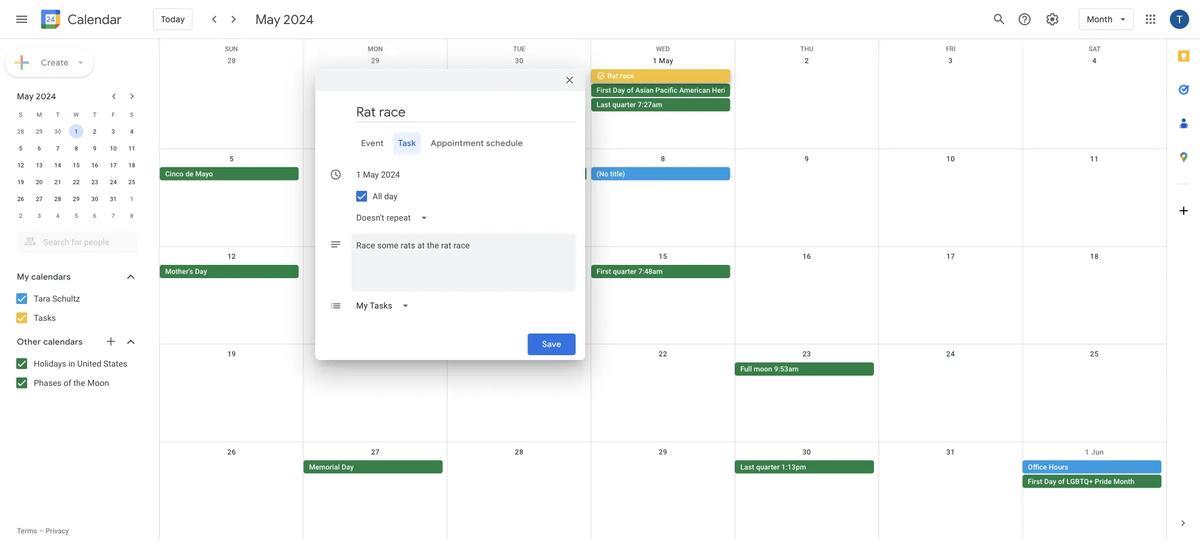 Task type: describe. For each thing, give the bounding box(es) containing it.
3 inside grid
[[949, 57, 953, 65]]

18 inside row group
[[128, 162, 135, 169]]

race
[[620, 72, 634, 80]]

terms
[[17, 527, 37, 536]]

in
[[68, 359, 75, 369]]

31 for 1 jun
[[946, 448, 955, 457]]

0 vertical spatial 2
[[805, 57, 809, 65]]

tara schultz
[[34, 294, 80, 304]]

13 element
[[32, 158, 46, 172]]

day inside office hours first day of lgbtq+ pride month
[[1044, 478, 1056, 486]]

united
[[77, 359, 101, 369]]

pacific
[[655, 86, 678, 95]]

m
[[37, 111, 42, 118]]

15 element
[[69, 158, 83, 172]]

10 for sun
[[946, 155, 955, 163]]

other
[[17, 337, 41, 348]]

22 element
[[69, 175, 83, 189]]

Search for people text field
[[24, 231, 130, 253]]

calendars for other calendars
[[43, 337, 83, 348]]

my calendars button
[[2, 268, 150, 287]]

Start date text field
[[356, 168, 400, 182]]

1 horizontal spatial tab list
[[1167, 39, 1200, 507]]

0 vertical spatial 7
[[56, 145, 59, 152]]

1 t from the left
[[56, 111, 60, 118]]

first day of asian pacific american heritage month button
[[591, 84, 763, 97]]

create button
[[5, 48, 94, 77]]

other calendars
[[17, 337, 83, 348]]

14 element
[[51, 158, 65, 172]]

all day
[[373, 192, 398, 201]]

30 inside 30 element
[[91, 195, 98, 203]]

office hours button
[[1023, 461, 1162, 474]]

jun
[[1091, 448, 1104, 457]]

15 inside grid
[[659, 252, 667, 261]]

of inside other calendars list
[[64, 378, 71, 388]]

12 element
[[13, 158, 28, 172]]

row containing sun
[[160, 39, 1166, 53]]

0 vertical spatial may
[[255, 11, 280, 28]]

wed
[[656, 45, 670, 53]]

0 horizontal spatial may
[[17, 91, 34, 102]]

appointment schedule button
[[426, 133, 528, 154]]

tara
[[34, 294, 50, 304]]

16 inside grid
[[803, 252, 811, 261]]

19 inside grid
[[227, 350, 236, 359]]

4 inside row
[[56, 212, 59, 219]]

event
[[361, 138, 384, 149]]

fri
[[946, 45, 956, 53]]

7:48am
[[638, 268, 663, 276]]

first quarter 7:48am button
[[591, 265, 730, 278]]

4 june element
[[51, 209, 65, 223]]

5 june element
[[69, 209, 83, 223]]

30 inside 30 april element
[[54, 128, 61, 135]]

1 for 1 may
[[653, 57, 657, 65]]

–
[[39, 527, 44, 536]]

6 inside row
[[93, 212, 96, 219]]

mother's day button
[[160, 265, 299, 278]]

lgbtq+
[[1067, 478, 1093, 486]]

cell containing office hours
[[1023, 461, 1166, 490]]

(no
[[597, 170, 608, 178]]

rat
[[608, 72, 618, 80]]

today button
[[153, 5, 193, 34]]

quarter for 15
[[613, 268, 637, 276]]

14
[[54, 162, 61, 169]]

1 horizontal spatial 4
[[130, 128, 134, 135]]

w
[[74, 111, 79, 118]]

0 vertical spatial 6
[[38, 145, 41, 152]]

grid containing 28
[[159, 39, 1166, 541]]

american
[[679, 86, 710, 95]]

last inside the first day of asian pacific american heritage month last quarter 7:27am
[[597, 101, 611, 109]]

holidays
[[34, 359, 66, 369]]

main drawer image
[[14, 12, 29, 27]]

20 element
[[32, 175, 46, 189]]

my
[[17, 272, 29, 283]]

27 for 1 jun
[[371, 448, 380, 457]]

phases
[[34, 378, 61, 388]]

appointment schedule
[[431, 138, 523, 149]]

17 inside row group
[[110, 162, 117, 169]]

11 for sun
[[1090, 155, 1099, 163]]

pride
[[1095, 478, 1112, 486]]

quarter inside the first day of asian pacific american heritage month last quarter 7:27am
[[612, 101, 636, 109]]

11 element
[[125, 141, 139, 156]]

8 june element
[[125, 209, 139, 223]]

first for first quarter 7:48am
[[597, 268, 611, 276]]

mon
[[368, 45, 383, 53]]

sun
[[225, 45, 238, 53]]

full moon 9:53am button
[[735, 363, 874, 376]]

may 2024 grid
[[11, 106, 141, 224]]

19 inside row group
[[17, 178, 24, 186]]

Add title text field
[[356, 103, 576, 121]]

12 inside row group
[[17, 162, 24, 169]]

9:53am
[[774, 365, 799, 374]]

30 april element
[[51, 124, 65, 139]]

9 for sun
[[805, 155, 809, 163]]

row containing 2
[[11, 207, 141, 224]]

22 inside 22 element
[[73, 178, 80, 186]]

1 horizontal spatial 24
[[946, 350, 955, 359]]

day for mother's
[[195, 268, 207, 276]]

holidays in united states
[[34, 359, 127, 369]]

cinco de mayo button
[[160, 167, 299, 180]]

all
[[373, 192, 382, 201]]

2 s from the left
[[130, 111, 134, 118]]

de
[[185, 170, 193, 178]]

states
[[103, 359, 127, 369]]

1 horizontal spatial 3
[[112, 128, 115, 135]]

moon
[[754, 365, 772, 374]]

mayo
[[195, 170, 213, 178]]

8 inside 'element'
[[130, 212, 134, 219]]

sat
[[1089, 45, 1101, 53]]

of inside office hours first day of lgbtq+ pride month
[[1058, 478, 1065, 486]]

1 jun
[[1085, 448, 1104, 457]]

rat race button
[[591, 69, 730, 83]]

add other calendars image
[[105, 336, 117, 348]]

schultz
[[52, 294, 80, 304]]

1 for "1 june" element
[[130, 195, 134, 203]]

16 element
[[88, 158, 102, 172]]

30 element
[[88, 192, 102, 206]]

5 for may 2024
[[19, 145, 22, 152]]

2 horizontal spatial 4
[[1092, 57, 1097, 65]]

tue
[[513, 45, 525, 53]]

calendar
[[68, 11, 122, 28]]

quarter for 29
[[756, 463, 780, 472]]

5 inside 5 june element
[[75, 212, 78, 219]]

tasks
[[34, 313, 56, 323]]

title)
[[610, 170, 625, 178]]

phases of the moon
[[34, 378, 109, 388]]

last quarter 1:13pm button
[[735, 461, 874, 474]]

(no title) button
[[591, 167, 730, 180]]

full moon 9:53am
[[740, 365, 799, 374]]

memorial day button
[[304, 461, 443, 474]]

memorial day
[[309, 463, 354, 472]]

8 for sun
[[661, 155, 665, 163]]

full
[[740, 365, 752, 374]]

memorial
[[309, 463, 340, 472]]

20
[[36, 178, 43, 186]]

hours
[[1049, 463, 1069, 472]]

first day of lgbtq+ pride month button
[[1023, 475, 1162, 489]]

cinco
[[165, 170, 184, 178]]

month for first day of asian pacific american heritage month last quarter 7:27am
[[742, 86, 763, 95]]

schedule
[[486, 138, 523, 149]]

appointment
[[431, 138, 484, 149]]

1 horizontal spatial may 2024
[[255, 11, 314, 28]]

31 element
[[106, 192, 121, 206]]

17 inside grid
[[946, 252, 955, 261]]

13
[[36, 162, 43, 169]]

asian
[[635, 86, 654, 95]]



Task type: locate. For each thing, give the bounding box(es) containing it.
1 vertical spatial 6
[[93, 212, 96, 219]]

26
[[17, 195, 24, 203], [227, 448, 236, 457]]

8 for may 2024
[[75, 145, 78, 152]]

day for memorial
[[342, 463, 354, 472]]

15 up first quarter 7:48am button
[[659, 252, 667, 261]]

0 vertical spatial last
[[597, 101, 611, 109]]

2 vertical spatial 8
[[130, 212, 134, 219]]

grid
[[159, 39, 1166, 541]]

10 element
[[106, 141, 121, 156]]

None search field
[[0, 227, 150, 253]]

1 horizontal spatial 2024
[[284, 11, 314, 28]]

0 horizontal spatial 10
[[110, 145, 117, 152]]

0 vertical spatial 19
[[17, 178, 24, 186]]

0 vertical spatial 16
[[91, 162, 98, 169]]

5 for sun
[[230, 155, 234, 163]]

privacy
[[46, 527, 69, 536]]

2 inside row
[[19, 212, 22, 219]]

1 horizontal spatial 2
[[93, 128, 96, 135]]

10 for may 2024
[[110, 145, 117, 152]]

task
[[398, 138, 416, 149]]

8 inside grid
[[661, 155, 665, 163]]

calendars inside dropdown button
[[31, 272, 71, 283]]

2 vertical spatial 2
[[19, 212, 22, 219]]

1 horizontal spatial 31
[[946, 448, 955, 457]]

last down rat
[[597, 101, 611, 109]]

11 for may 2024
[[128, 145, 135, 152]]

may
[[255, 11, 280, 28], [659, 57, 673, 65], [17, 91, 34, 102]]

5 inside grid
[[230, 155, 234, 163]]

23 inside grid
[[803, 350, 811, 359]]

5 down 28 april element
[[19, 145, 22, 152]]

18 inside grid
[[1090, 252, 1099, 261]]

office
[[1028, 463, 1047, 472]]

10 inside row group
[[110, 145, 117, 152]]

2 vertical spatial first
[[1028, 478, 1043, 486]]

0 horizontal spatial 3
[[38, 212, 41, 219]]

0 vertical spatial of
[[627, 86, 634, 95]]

0 vertical spatial 9
[[93, 145, 96, 152]]

16 inside row group
[[91, 162, 98, 169]]

row group
[[11, 123, 141, 224]]

0 horizontal spatial 27
[[36, 195, 43, 203]]

1 horizontal spatial 15
[[659, 252, 667, 261]]

0 vertical spatial 5
[[19, 145, 22, 152]]

30 down tue
[[515, 57, 524, 65]]

1 vertical spatial last
[[740, 463, 754, 472]]

0 vertical spatial 15
[[73, 162, 80, 169]]

first quarter 7:48am
[[597, 268, 663, 276]]

row containing s
[[11, 106, 141, 123]]

15 up 22 element
[[73, 162, 80, 169]]

27
[[36, 195, 43, 203], [371, 448, 380, 457]]

0 horizontal spatial 12
[[17, 162, 24, 169]]

day
[[613, 86, 625, 95], [195, 268, 207, 276], [342, 463, 354, 472], [1044, 478, 1056, 486]]

0 horizontal spatial 7
[[56, 145, 59, 152]]

27 inside grid
[[371, 448, 380, 457]]

month inside the first day of asian pacific american heritage month last quarter 7:27am
[[742, 86, 763, 95]]

day inside memorial day button
[[342, 463, 354, 472]]

3 down fri
[[949, 57, 953, 65]]

first left 7:48am
[[597, 268, 611, 276]]

4 down the sat
[[1092, 57, 1097, 65]]

2 horizontal spatial may
[[659, 57, 673, 65]]

15
[[73, 162, 80, 169], [659, 252, 667, 261]]

0 vertical spatial 17
[[110, 162, 117, 169]]

6 down 30 element
[[93, 212, 96, 219]]

last inside button
[[740, 463, 754, 472]]

row
[[160, 39, 1166, 53], [160, 51, 1166, 149], [11, 106, 141, 123], [11, 123, 141, 140], [11, 140, 141, 157], [160, 149, 1166, 247], [11, 157, 141, 174], [11, 174, 141, 190], [11, 190, 141, 207], [11, 207, 141, 224], [160, 247, 1166, 345], [160, 345, 1166, 443], [160, 443, 1166, 541]]

0 horizontal spatial 31
[[110, 195, 117, 203]]

28 april element
[[13, 124, 28, 139]]

rat race
[[608, 72, 634, 80]]

other calendars button
[[2, 333, 150, 352]]

3
[[949, 57, 953, 65], [112, 128, 115, 135], [38, 212, 41, 219]]

may 2024
[[255, 11, 314, 28], [17, 91, 56, 102]]

1 vertical spatial first
[[597, 268, 611, 276]]

9 inside row group
[[93, 145, 96, 152]]

15 inside row group
[[73, 162, 80, 169]]

1 horizontal spatial 7
[[112, 212, 115, 219]]

2 down 26 element at the top left
[[19, 212, 22, 219]]

19 element
[[13, 175, 28, 189]]

1 inside 'cell'
[[75, 128, 78, 135]]

1 horizontal spatial 19
[[227, 350, 236, 359]]

terms – privacy
[[17, 527, 69, 536]]

0 horizontal spatial of
[[64, 378, 71, 388]]

30 up 6 june element
[[91, 195, 98, 203]]

23 up full moon 9:53am button
[[803, 350, 811, 359]]

today
[[161, 14, 185, 25]]

settings menu image
[[1045, 12, 1060, 27]]

terms link
[[17, 527, 37, 536]]

month for office hours first day of lgbtq+ pride month
[[1114, 478, 1135, 486]]

0 vertical spatial 24
[[110, 178, 117, 186]]

0 horizontal spatial 23
[[91, 178, 98, 186]]

22
[[73, 178, 80, 186], [659, 350, 667, 359]]

23 element
[[88, 175, 102, 189]]

0 horizontal spatial 2
[[19, 212, 22, 219]]

0 vertical spatial month
[[1087, 14, 1113, 25]]

24 inside row group
[[110, 178, 117, 186]]

31 for 1
[[110, 195, 117, 203]]

(no title)
[[597, 170, 625, 178]]

3 down 27 "element"
[[38, 212, 41, 219]]

0 horizontal spatial month
[[742, 86, 763, 95]]

calendar element
[[39, 7, 122, 34]]

27 inside 27 "element"
[[36, 195, 43, 203]]

1 down wed
[[653, 57, 657, 65]]

first for first day of asian pacific american heritage month last quarter 7:27am
[[597, 86, 611, 95]]

7 june element
[[106, 209, 121, 223]]

1 vertical spatial may 2024
[[17, 91, 56, 102]]

26 for 1 jun
[[227, 448, 236, 457]]

27 down 20
[[36, 195, 43, 203]]

2 june element
[[13, 209, 28, 223]]

s up 28 april element
[[19, 111, 23, 118]]

8 up '15' element
[[75, 145, 78, 152]]

0 horizontal spatial 8
[[75, 145, 78, 152]]

1
[[653, 57, 657, 65], [75, 128, 78, 135], [130, 195, 134, 203], [1085, 448, 1089, 457]]

day right memorial
[[342, 463, 354, 472]]

3 june element
[[32, 209, 46, 223]]

t left f at the left top of the page
[[93, 111, 97, 118]]

s right f at the left top of the page
[[130, 111, 134, 118]]

23 up 30 element
[[91, 178, 98, 186]]

26 inside 26 element
[[17, 195, 24, 203]]

0 horizontal spatial t
[[56, 111, 60, 118]]

privacy link
[[46, 527, 69, 536]]

23
[[91, 178, 98, 186], [803, 350, 811, 359]]

6 june element
[[88, 209, 102, 223]]

2 vertical spatial may
[[17, 91, 34, 102]]

my calendars list
[[2, 289, 150, 328]]

day inside the first day of asian pacific american heritage month last quarter 7:27am
[[613, 86, 625, 95]]

first down rat
[[597, 86, 611, 95]]

9
[[93, 145, 96, 152], [805, 155, 809, 163]]

1 up 8 june 'element'
[[130, 195, 134, 203]]

21
[[54, 178, 61, 186]]

29
[[371, 57, 380, 65], [36, 128, 43, 135], [73, 195, 80, 203], [659, 448, 667, 457]]

0 horizontal spatial 22
[[73, 178, 80, 186]]

tab list
[[1167, 39, 1200, 507], [325, 133, 576, 154]]

1 horizontal spatial 22
[[659, 350, 667, 359]]

calendars up tara schultz
[[31, 272, 71, 283]]

7 down 30 april element
[[56, 145, 59, 152]]

1 horizontal spatial 12
[[227, 252, 236, 261]]

mother's
[[165, 268, 193, 276]]

1 vertical spatial 10
[[946, 155, 955, 163]]

calendars inside dropdown button
[[43, 337, 83, 348]]

2
[[805, 57, 809, 65], [93, 128, 96, 135], [19, 212, 22, 219]]

27 for 1
[[36, 195, 43, 203]]

31
[[110, 195, 117, 203], [946, 448, 955, 457]]

10 inside grid
[[946, 155, 955, 163]]

2 horizontal spatial month
[[1114, 478, 1135, 486]]

7:27am
[[638, 101, 662, 109]]

10
[[110, 145, 117, 152], [946, 155, 955, 163]]

7
[[56, 145, 59, 152], [112, 212, 115, 219]]

0 horizontal spatial tab list
[[325, 133, 576, 154]]

1 horizontal spatial 16
[[803, 252, 811, 261]]

9 inside grid
[[805, 155, 809, 163]]

calendar heading
[[65, 11, 122, 28]]

0 vertical spatial 10
[[110, 145, 117, 152]]

4 down the 28 element
[[56, 212, 59, 219]]

1 vertical spatial 24
[[946, 350, 955, 359]]

create
[[41, 57, 69, 68]]

7 down the 31 element
[[112, 212, 115, 219]]

task button
[[393, 133, 421, 154]]

17 element
[[106, 158, 121, 172]]

1 s from the left
[[19, 111, 23, 118]]

month right pride
[[1114, 478, 1135, 486]]

1 vertical spatial 22
[[659, 350, 667, 359]]

calendars up 'in' at the bottom of the page
[[43, 337, 83, 348]]

0 horizontal spatial 2024
[[36, 91, 56, 102]]

2 horizontal spatial 5
[[230, 155, 234, 163]]

1 vertical spatial 12
[[227, 252, 236, 261]]

Add description text field
[[351, 239, 576, 282]]

of down hours
[[1058, 478, 1065, 486]]

0 horizontal spatial 24
[[110, 178, 117, 186]]

1 horizontal spatial t
[[93, 111, 97, 118]]

5
[[19, 145, 22, 152], [230, 155, 234, 163], [75, 212, 78, 219]]

day for first
[[613, 86, 625, 95]]

12 inside grid
[[227, 252, 236, 261]]

2 down thu
[[805, 57, 809, 65]]

29 element
[[69, 192, 83, 206]]

of left asian
[[627, 86, 634, 95]]

last quarter 7:27am button
[[591, 98, 730, 112]]

1 vertical spatial 2024
[[36, 91, 56, 102]]

5 down 29 element
[[75, 212, 78, 219]]

1 horizontal spatial 23
[[803, 350, 811, 359]]

1 horizontal spatial 11
[[1090, 155, 1099, 163]]

0 vertical spatial 12
[[17, 162, 24, 169]]

cell
[[160, 69, 304, 113], [304, 69, 447, 113], [447, 69, 591, 113], [591, 69, 763, 113], [735, 69, 879, 113], [879, 69, 1023, 113], [304, 167, 447, 182], [735, 167, 879, 182], [879, 167, 1023, 182], [304, 265, 447, 280], [447, 265, 591, 280], [735, 265, 879, 280], [879, 265, 1023, 280], [160, 363, 304, 377], [304, 363, 447, 377], [447, 363, 591, 377], [591, 363, 735, 377], [879, 363, 1023, 377], [160, 461, 304, 490], [591, 461, 735, 490], [879, 461, 1023, 490], [1023, 461, 1166, 490]]

2 vertical spatial 5
[[75, 212, 78, 219]]

30 right 29 april element
[[54, 128, 61, 135]]

row group containing 28
[[11, 123, 141, 224]]

0 vertical spatial 18
[[128, 162, 135, 169]]

2 vertical spatial quarter
[[756, 463, 780, 472]]

29 april element
[[32, 124, 46, 139]]

day down hours
[[1044, 478, 1056, 486]]

25 inside grid
[[1090, 350, 1099, 359]]

1 vertical spatial 31
[[946, 448, 955, 457]]

t up 30 april element
[[56, 111, 60, 118]]

4 up the 11 element
[[130, 128, 134, 135]]

1 cell
[[67, 123, 86, 140]]

1 horizontal spatial 5
[[75, 212, 78, 219]]

31 inside row group
[[110, 195, 117, 203]]

17
[[110, 162, 117, 169], [946, 252, 955, 261]]

1 vertical spatial 25
[[1090, 350, 1099, 359]]

6
[[38, 145, 41, 152], [93, 212, 96, 219]]

first
[[597, 86, 611, 95], [597, 268, 611, 276], [1028, 478, 1043, 486]]

day right mother's
[[195, 268, 207, 276]]

quarter left 1:13pm
[[756, 463, 780, 472]]

18 element
[[125, 158, 139, 172]]

6 down 29 april element
[[38, 145, 41, 152]]

quarter
[[612, 101, 636, 109], [613, 268, 637, 276], [756, 463, 780, 472]]

1 vertical spatial month
[[742, 86, 763, 95]]

1 vertical spatial 19
[[227, 350, 236, 359]]

1 for 1 jun
[[1085, 448, 1089, 457]]

30 up last quarter 1:13pm button
[[803, 448, 811, 457]]

11 inside the 11 element
[[128, 145, 135, 152]]

of left the
[[64, 378, 71, 388]]

1 vertical spatial calendars
[[43, 337, 83, 348]]

12
[[17, 162, 24, 169], [227, 252, 236, 261]]

0 horizontal spatial last
[[597, 101, 611, 109]]

quarter down asian
[[612, 101, 636, 109]]

first day of asian pacific american heritage month last quarter 7:27am
[[597, 86, 763, 109]]

office hours first day of lgbtq+ pride month
[[1028, 463, 1135, 486]]

1 vertical spatial 18
[[1090, 252, 1099, 261]]

1 june element
[[125, 192, 139, 206]]

1 horizontal spatial 17
[[946, 252, 955, 261]]

2 vertical spatial of
[[1058, 478, 1065, 486]]

28
[[227, 57, 236, 65], [17, 128, 24, 135], [54, 195, 61, 203], [515, 448, 524, 457]]

of inside the first day of asian pacific american heritage month last quarter 7:27am
[[627, 86, 634, 95]]

5 up cinco de mayo button
[[230, 155, 234, 163]]

0 vertical spatial 4
[[1092, 57, 1097, 65]]

0 horizontal spatial 16
[[91, 162, 98, 169]]

day inside the mother's day button
[[195, 268, 207, 276]]

0 horizontal spatial 4
[[56, 212, 59, 219]]

0 vertical spatial calendars
[[31, 272, 71, 283]]

t
[[56, 111, 60, 118], [93, 111, 97, 118]]

25 element
[[125, 175, 139, 189]]

1 horizontal spatial of
[[627, 86, 634, 95]]

quarter left 7:48am
[[613, 268, 637, 276]]

cinco de mayo
[[165, 170, 213, 178]]

24 element
[[106, 175, 121, 189]]

0 vertical spatial 26
[[17, 195, 24, 203]]

1 vertical spatial 16
[[803, 252, 811, 261]]

28 element
[[51, 192, 65, 206]]

1 left jun
[[1085, 448, 1089, 457]]

quarter inside button
[[756, 463, 780, 472]]

0 vertical spatial 22
[[73, 178, 80, 186]]

9 for may 2024
[[93, 145, 96, 152]]

2 vertical spatial month
[[1114, 478, 1135, 486]]

month button
[[1079, 5, 1134, 34]]

month inside office hours first day of lgbtq+ pride month
[[1114, 478, 1135, 486]]

may inside grid
[[659, 57, 673, 65]]

11 inside grid
[[1090, 155, 1099, 163]]

3 down f at the left top of the page
[[112, 128, 115, 135]]

8
[[75, 145, 78, 152], [661, 155, 665, 163], [130, 212, 134, 219]]

0 horizontal spatial 25
[[128, 178, 135, 186]]

mother's day
[[165, 268, 207, 276]]

8 up (no title) button
[[661, 155, 665, 163]]

1 horizontal spatial month
[[1087, 14, 1113, 25]]

month inside 'month' dropdown button
[[1087, 14, 1113, 25]]

1 vertical spatial quarter
[[613, 268, 637, 276]]

event button
[[356, 133, 389, 154]]

None field
[[351, 207, 437, 229], [351, 295, 419, 317], [351, 207, 437, 229], [351, 295, 419, 317]]

8 down "1 june" element
[[130, 212, 134, 219]]

23 inside row group
[[91, 178, 98, 186]]

2 right 1 'cell'
[[93, 128, 96, 135]]

f
[[112, 111, 115, 118]]

2 horizontal spatial 2
[[805, 57, 809, 65]]

0 horizontal spatial 15
[[73, 162, 80, 169]]

1 vertical spatial 5
[[230, 155, 234, 163]]

26 for 1
[[17, 195, 24, 203]]

27 up memorial day button
[[371, 448, 380, 457]]

day
[[384, 192, 398, 201]]

1 vertical spatial 9
[[805, 155, 809, 163]]

first down office
[[1028, 478, 1043, 486]]

1 vertical spatial 7
[[112, 212, 115, 219]]

month up the sat
[[1087, 14, 1113, 25]]

12 up the mother's day button
[[227, 252, 236, 261]]

my calendars
[[17, 272, 71, 283]]

1 may
[[653, 57, 673, 65]]

11
[[128, 145, 135, 152], [1090, 155, 1099, 163]]

last quarter 1:13pm
[[740, 463, 806, 472]]

calendars for my calendars
[[31, 272, 71, 283]]

tab list containing event
[[325, 133, 576, 154]]

first inside office hours first day of lgbtq+ pride month
[[1028, 478, 1043, 486]]

1 horizontal spatial 26
[[227, 448, 236, 457]]

the
[[73, 378, 85, 388]]

25 inside row group
[[128, 178, 135, 186]]

other calendars list
[[2, 354, 150, 393]]

27 element
[[32, 192, 46, 206]]

1 vertical spatial 2
[[93, 128, 96, 135]]

0 horizontal spatial 26
[[17, 195, 24, 203]]

quarter inside button
[[613, 268, 637, 276]]

2 t from the left
[[93, 111, 97, 118]]

12 up 19 element
[[17, 162, 24, 169]]

1 horizontal spatial last
[[740, 463, 754, 472]]

21 element
[[51, 175, 65, 189]]

month right heritage on the right
[[742, 86, 763, 95]]

4
[[1092, 57, 1097, 65], [130, 128, 134, 135], [56, 212, 59, 219]]

first inside button
[[597, 268, 611, 276]]

1 vertical spatial 3
[[112, 128, 115, 135]]

1 horizontal spatial 10
[[946, 155, 955, 163]]

1 vertical spatial 17
[[946, 252, 955, 261]]

1 horizontal spatial 9
[[805, 155, 809, 163]]

day down rat race
[[613, 86, 625, 95]]

last left 1:13pm
[[740, 463, 754, 472]]

moon
[[87, 378, 109, 388]]

0 horizontal spatial 17
[[110, 162, 117, 169]]

first inside the first day of asian pacific american heritage month last quarter 7:27am
[[597, 86, 611, 95]]

1 down w
[[75, 128, 78, 135]]

1 horizontal spatial s
[[130, 111, 134, 118]]

cell containing rat race
[[591, 69, 763, 113]]

heritage
[[712, 86, 740, 95]]

31 inside grid
[[946, 448, 955, 457]]

26 element
[[13, 192, 28, 206]]



Task type: vqa. For each thing, say whether or not it's contained in the screenshot.


